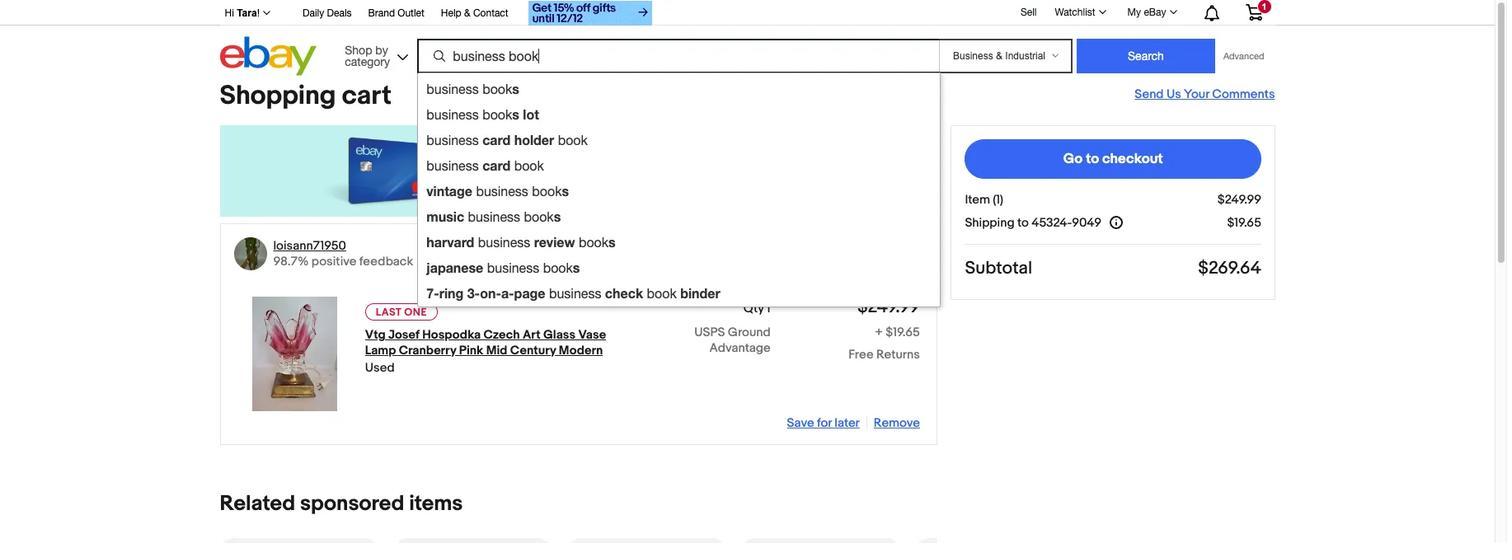 Task type: vqa. For each thing, say whether or not it's contained in the screenshot.
the leftmost Sign in link
no



Task type: locate. For each thing, give the bounding box(es) containing it.
check
[[605, 285, 643, 301]]

save for later
[[787, 416, 860, 432]]

us
[[1167, 87, 1182, 102]]

vase
[[578, 327, 606, 343]]

0 vertical spatial $249.99
[[1218, 192, 1261, 208]]

2 it. from the left
[[582, 132, 597, 153]]

vtg
[[365, 327, 386, 343]]

0 horizontal spatial to
[[534, 157, 546, 173]]

to inside button
[[1086, 151, 1099, 167]]

business up a-
[[487, 261, 540, 275]]

ebay right your
[[723, 157, 752, 173]]

business down business book s
[[427, 107, 479, 122]]

brand outlet link
[[368, 5, 425, 23]]

business up japanese business book s
[[478, 235, 531, 250]]

qty
[[744, 301, 764, 317]]

0 horizontal spatial it.
[[528, 132, 544, 153]]

advanced link
[[1216, 40, 1273, 73]]

it. up points
[[582, 132, 597, 153]]

1 right qty
[[767, 301, 771, 317]]

loisann71950
[[273, 238, 346, 254]]

cart
[[342, 80, 392, 112]]

book inside music business book s
[[524, 209, 554, 224]]

to left 45324-
[[1017, 215, 1029, 231]]

1 vertical spatial $249.99
[[858, 297, 920, 318]]

book up the business book s lot
[[483, 82, 512, 96]]

business up vintage
[[427, 158, 479, 173]]

book up points
[[558, 133, 588, 148]]

your
[[694, 157, 720, 173]]

banner
[[216, 0, 1275, 308]]

0 vertical spatial ebay
[[1144, 7, 1167, 18]]

business up the business book s lot
[[427, 82, 479, 96]]

last one vtg josef hospodka czech art glass vase lamp cranberry pink mid century modern used
[[365, 306, 606, 376]]

1 vertical spatial card
[[483, 158, 511, 173]]

century
[[510, 343, 556, 359]]

1 vertical spatial ebay
[[723, 157, 752, 173]]

list box
[[418, 73, 941, 308]]

book down details
[[524, 209, 554, 224]]

banner containing s
[[216, 0, 1275, 308]]

1 card from the top
[[483, 132, 511, 148]]

business inside harvard business review book s
[[478, 235, 531, 250]]

0 horizontal spatial ebay
[[723, 157, 752, 173]]

0 horizontal spatial 1
[[767, 301, 771, 317]]

7-ring 3-on-a-page business check book binder
[[427, 285, 721, 301]]

1 horizontal spatial ebay
[[1144, 7, 1167, 18]]

0 horizontal spatial $19.65
[[886, 325, 920, 341]]

points
[[569, 157, 607, 173]]

5x
[[549, 157, 566, 173]]

josef
[[388, 327, 420, 343]]

business card holder book
[[427, 132, 588, 148]]

save
[[787, 416, 814, 432]]

book inside japanese business book s
[[543, 261, 573, 275]]

book right check
[[647, 286, 677, 301]]

music
[[427, 209, 464, 224]]

1 horizontal spatial $249.99
[[1218, 192, 1261, 208]]

card down "love"
[[483, 158, 511, 173]]

2 horizontal spatial to
[[1086, 151, 1099, 167]]

1 horizontal spatial it.
[[582, 132, 597, 153]]

item
[[965, 192, 990, 208]]

watchlist link
[[1046, 2, 1114, 22]]

subtotal
[[965, 258, 1032, 280]]

contact
[[473, 7, 509, 19]]

1 it. from the left
[[528, 132, 544, 153]]

hi tara !
[[225, 7, 260, 19]]

1 link
[[1236, 0, 1273, 24]]

s up the "review"
[[554, 209, 561, 224]]

1 horizontal spatial $19.65
[[1227, 215, 1261, 231]]

ebay inside my ebay 'link'
[[1144, 7, 1167, 18]]

my
[[1128, 7, 1141, 18]]

to
[[1086, 151, 1099, 167], [534, 157, 546, 173], [1017, 215, 1029, 231]]

business book s lot
[[427, 106, 539, 122]]

outlet
[[398, 7, 425, 19]]

book inside business card book
[[514, 158, 544, 173]]

business down the business book s lot
[[427, 133, 479, 148]]

to right go
[[1086, 151, 1099, 167]]

you
[[644, 157, 666, 173]]

vintage
[[427, 183, 473, 199]]

$249.99 up $269.64
[[1218, 192, 1261, 208]]

$19.65 up $269.64
[[1227, 215, 1261, 231]]

s
[[512, 81, 520, 96], [512, 106, 520, 122], [562, 183, 569, 199], [554, 209, 561, 224], [609, 234, 616, 250], [573, 260, 580, 275]]

ebay
[[1144, 7, 1167, 18], [723, 157, 752, 173]]

1 horizontal spatial 1
[[1262, 2, 1267, 12]]

business
[[427, 82, 479, 96], [427, 107, 479, 122], [427, 133, 479, 148], [427, 158, 479, 173], [476, 184, 529, 199], [468, 209, 520, 224], [478, 235, 531, 250], [487, 261, 540, 275], [549, 286, 602, 301]]

business inside business book s
[[427, 82, 479, 96]]

book down 5x
[[532, 184, 562, 199]]

1
[[1262, 2, 1267, 12], [767, 301, 771, 317]]

mid
[[486, 343, 508, 359]]

later
[[835, 416, 860, 432]]

book inside the business book s lot
[[483, 107, 512, 122]]

harvard
[[427, 234, 475, 250]]

1 up advanced
[[1262, 2, 1267, 12]]

save for later button
[[787, 416, 860, 432]]

cranberry
[[399, 343, 456, 359]]

my ebay link
[[1119, 2, 1185, 22]]

book inside the vintage business book s
[[532, 184, 562, 199]]

sell link
[[1014, 6, 1045, 18]]

mastercard
[[486, 173, 555, 189]]

book down the "review"
[[543, 261, 573, 275]]

None submit
[[1077, 39, 1216, 73]]

business up glass
[[549, 286, 602, 301]]

page
[[514, 285, 546, 301]]

by
[[376, 43, 388, 56]]

s up 7-ring 3-on-a-page business check book binder
[[573, 260, 580, 275]]

$249.99 for qty 1
[[858, 297, 920, 318]]

book up business card holder book on the left of the page
[[483, 107, 512, 122]]

business card book
[[427, 158, 544, 173]]

card up earn
[[483, 132, 511, 148]]

0 vertical spatial card
[[483, 132, 511, 148]]

business down the see on the left top of page
[[468, 209, 520, 224]]

shop
[[345, 43, 372, 56]]

love it. buy it. get rewarded. earn up to 5x points when you use your ebay mastercard ®. see details
[[486, 132, 752, 207]]

book down the holder
[[514, 158, 544, 173]]

vtg josef hospodka czech art glass vase lamp cranberry pink mid century modern image
[[252, 297, 337, 412]]

book right the "review"
[[579, 235, 609, 250]]

it.
[[528, 132, 544, 153], [582, 132, 597, 153]]

business inside the business book s lot
[[427, 107, 479, 122]]

book inside business book s
[[483, 82, 512, 96]]

to right the up
[[534, 157, 546, 173]]

sell
[[1021, 6, 1037, 18]]

review
[[534, 234, 575, 250]]

®.
[[558, 173, 571, 189]]

business inside the vintage business book s
[[476, 184, 529, 199]]

hi
[[225, 7, 234, 19]]

watchlist
[[1055, 7, 1096, 18]]

earn
[[486, 157, 512, 173]]

$249.99 up +
[[858, 297, 920, 318]]

ebay right the my
[[1144, 7, 1167, 18]]

$19.65 up returns
[[886, 325, 920, 341]]

holder
[[514, 132, 554, 148]]

s up check
[[609, 234, 616, 250]]

get an extra 15% off image
[[528, 1, 652, 26]]

0 horizontal spatial $249.99
[[858, 297, 920, 318]]

2 card from the top
[[483, 158, 511, 173]]

1 horizontal spatial to
[[1017, 215, 1029, 231]]

1 vertical spatial $19.65
[[886, 325, 920, 341]]

help & contact
[[441, 7, 509, 19]]

music business book s
[[427, 209, 561, 224]]

my ebay
[[1128, 7, 1167, 18]]

rewarded.
[[636, 132, 722, 153]]

it. up the up
[[528, 132, 544, 153]]

0 vertical spatial 1
[[1262, 2, 1267, 12]]

0 vertical spatial $19.65
[[1227, 215, 1261, 231]]

card
[[483, 132, 511, 148], [483, 158, 511, 173]]

list box containing s
[[418, 73, 941, 308]]

send us your comments
[[1135, 87, 1275, 102]]

7-
[[427, 285, 439, 301]]

comments
[[1213, 87, 1275, 102]]

business down earn
[[476, 184, 529, 199]]

book
[[483, 82, 512, 96], [483, 107, 512, 122], [558, 133, 588, 148], [514, 158, 544, 173], [532, 184, 562, 199], [524, 209, 554, 224], [579, 235, 609, 250], [543, 261, 573, 275], [647, 286, 677, 301]]



Task type: describe. For each thing, give the bounding box(es) containing it.
free
[[849, 347, 874, 363]]

business inside 7-ring 3-on-a-page business check book binder
[[549, 286, 602, 301]]

book inside harvard business review book s
[[579, 235, 609, 250]]

usps
[[695, 325, 725, 341]]

send us your comments link
[[1135, 87, 1275, 102]]

glass
[[544, 327, 576, 343]]

advantage
[[710, 341, 771, 356]]

business inside business card book
[[427, 158, 479, 173]]

business book s
[[427, 81, 520, 96]]

vtg josef hospodka czech art glass vase lamp cranberry pink mid century modern link
[[365, 327, 606, 359]]

business inside japanese business book s
[[487, 261, 540, 275]]

send
[[1135, 87, 1164, 102]]

45324-
[[1031, 215, 1072, 231]]

daily deals link
[[303, 5, 352, 23]]

see
[[486, 194, 505, 207]]

czech
[[484, 327, 520, 343]]

sponsored
[[300, 492, 405, 517]]

to for go
[[1086, 151, 1099, 167]]

vintage business book s
[[427, 183, 569, 199]]

buy
[[548, 132, 578, 153]]

to for shipping
[[1017, 215, 1029, 231]]

$269.64
[[1198, 258, 1261, 280]]

1 vertical spatial 1
[[767, 301, 771, 317]]

get
[[601, 132, 632, 153]]

98.7%
[[273, 254, 309, 270]]

3-
[[467, 285, 480, 301]]

remove button
[[874, 416, 920, 432]]

book inside business card holder book
[[558, 133, 588, 148]]

9049
[[1072, 215, 1101, 231]]

help & contact link
[[441, 5, 509, 23]]

brand
[[368, 7, 395, 19]]

ring
[[439, 285, 464, 301]]

card for book
[[483, 158, 511, 173]]

&
[[464, 7, 471, 19]]

modern
[[559, 343, 603, 359]]

binder
[[681, 285, 721, 301]]

shop by category button
[[338, 37, 412, 72]]

returns
[[877, 347, 920, 363]]

account navigation
[[216, 0, 1275, 28]]

when
[[610, 157, 641, 173]]

1 inside account navigation
[[1262, 2, 1267, 12]]

Search for anything text field
[[420, 40, 936, 72]]

s up the business book s lot
[[512, 81, 520, 96]]

japanese business book s
[[427, 260, 580, 275]]

$19.65 inside "+ $19.65 free returns"
[[886, 325, 920, 341]]

up
[[515, 157, 531, 173]]

help
[[441, 7, 462, 19]]

feedback
[[359, 254, 413, 270]]

on-
[[480, 285, 501, 301]]

related
[[220, 492, 295, 517]]

loisann71950 image
[[234, 238, 267, 271]]

related sponsored items
[[220, 492, 463, 517]]

+ $19.65 free returns
[[849, 325, 920, 363]]

lamp
[[365, 343, 396, 359]]

go
[[1063, 151, 1083, 167]]

shopping
[[220, 80, 336, 112]]

s left lot
[[512, 106, 520, 122]]

loisann71950 98.7% positive feedback
[[273, 238, 413, 270]]

remove
[[874, 416, 920, 432]]

a-
[[501, 285, 514, 301]]

business inside business card holder book
[[427, 133, 479, 148]]

mastercard image
[[317, 132, 436, 210]]

tara
[[237, 7, 257, 19]]

(1)
[[993, 192, 1003, 208]]

business inside music business book s
[[468, 209, 520, 224]]

shipping to 45324-9049
[[965, 215, 1101, 231]]

checkout
[[1102, 151, 1163, 167]]

your
[[1184, 87, 1210, 102]]

s down 5x
[[562, 183, 569, 199]]

shop by category
[[345, 43, 390, 68]]

shopping cart
[[220, 80, 392, 112]]

card for holder
[[483, 132, 511, 148]]

positive
[[312, 254, 357, 270]]

ground
[[728, 325, 771, 341]]

art
[[523, 327, 541, 343]]

advanced
[[1224, 51, 1265, 61]]

usps ground advantage
[[695, 325, 771, 356]]

last
[[376, 306, 402, 319]]

items
[[409, 492, 463, 517]]

japanese
[[427, 260, 484, 275]]

ebay inside the love it. buy it. get rewarded. earn up to 5x points when you use your ebay mastercard ®. see details
[[723, 157, 752, 173]]

for
[[817, 416, 832, 432]]

to inside the love it. buy it. get rewarded. earn up to 5x points when you use your ebay mastercard ®. see details
[[534, 157, 546, 173]]

go to checkout
[[1063, 151, 1163, 167]]

item (1)
[[965, 192, 1003, 208]]

$249.99 for item (1)
[[1218, 192, 1261, 208]]

book inside 7-ring 3-on-a-page business check book binder
[[647, 286, 677, 301]]

hospodka
[[422, 327, 481, 343]]

daily
[[303, 7, 324, 19]]

daily deals
[[303, 7, 352, 19]]

go to checkout button
[[965, 139, 1261, 179]]

lot
[[523, 106, 539, 122]]



